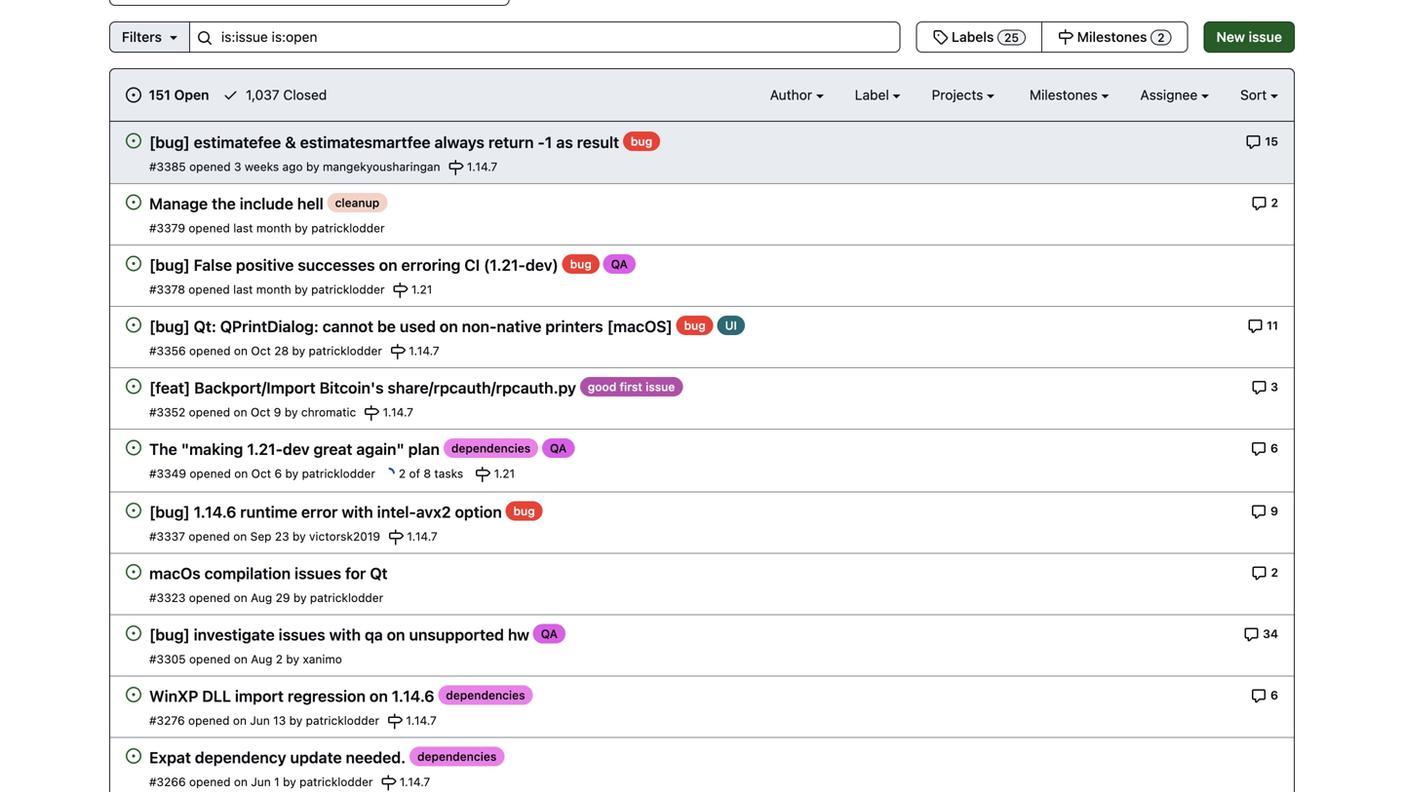 Task type: locate. For each thing, give the bounding box(es) containing it.
1.14.7 link down always
[[448, 158, 498, 176]]

bug link right dev)
[[562, 255, 600, 274]]

0 vertical spatial 1.21
[[411, 283, 432, 296]]

[macos]
[[607, 317, 673, 336]]

0 horizontal spatial 1
[[274, 776, 280, 789]]

1 vertical spatial oct
[[251, 406, 271, 419]]

2 open issue image from the top
[[126, 317, 141, 333]]

0 vertical spatial comment image
[[1246, 134, 1262, 150]]

1 vertical spatial dependencies
[[446, 689, 525, 703]]

milestone image inside 1.21 link
[[475, 467, 491, 483]]

0 horizontal spatial 9
[[274, 406, 281, 419]]

jun down the expat dependency update needed. link
[[251, 776, 271, 789]]

qa
[[365, 626, 383, 645]]

1.14.7 link for regression
[[387, 712, 437, 730]]

#3305             opened on aug 2 by xanimo
[[149, 653, 342, 667]]

last
[[233, 221, 253, 235], [233, 283, 253, 296]]

open issue element for macos compilation issues for qt
[[126, 564, 141, 580]]

#3276             opened on jun 13 by patricklodder
[[149, 714, 379, 728]]

1 left as
[[545, 133, 552, 152]]

dependencies link for the "making 1.21-dev great again" plan
[[444, 439, 539, 459]]

on down 'compilation'
[[234, 592, 247, 605]]

2 vertical spatial dependencies
[[417, 751, 497, 764]]

ui link
[[717, 316, 745, 336]]

1.21 down 'erroring'
[[411, 283, 432, 296]]

2 [bug] from the top
[[149, 256, 190, 275]]

#3378
[[149, 283, 185, 296]]

1.14.7 link down used
[[390, 342, 439, 360]]

1 vertical spatial 1.21
[[494, 467, 515, 481]]

0 vertical spatial month
[[256, 221, 291, 235]]

bug for [bug] qt: qprintdialog: cannot be used on non-native printers [macos]
[[684, 319, 706, 333]]

0 vertical spatial issues
[[295, 565, 341, 583]]

9
[[274, 406, 281, 419], [1271, 505, 1279, 518]]

#3337             opened on sep 23 by victorsk2019
[[149, 530, 380, 544]]

1 vertical spatial last
[[233, 283, 253, 296]]

comment image inside 2 link
[[1252, 566, 1268, 582]]

6 down 34
[[1271, 689, 1279, 703]]

plan
[[408, 440, 440, 459]]

milestone image down needed.
[[381, 776, 396, 791]]

qt:
[[194, 317, 216, 336]]

oct down "1.21-" in the left bottom of the page
[[251, 467, 271, 481]]

34 link
[[1244, 626, 1279, 643]]

[bug] for [bug] investigate issues with qa on unsupported hw
[[149, 626, 190, 645]]

open issue element for manage the include hell
[[126, 194, 141, 210]]

0 vertical spatial milestones
[[1077, 29, 1147, 45]]

1 vertical spatial comment image
[[1252, 566, 1268, 582]]

1,037 closed link
[[223, 85, 327, 105]]

bug for [bug] false positive successes on erroring ci (1.21-dev)
[[570, 258, 592, 271]]

of
[[409, 467, 420, 481]]

milestones for milestones
[[1030, 87, 1102, 103]]

jun left 13
[[250, 714, 270, 728]]

1 vertical spatial 3
[[1271, 380, 1279, 394]]

issue right new
[[1249, 29, 1282, 45]]

1.14.7 link down [feat] backport/import bitcoin's share/rpcauth/rpcauth.py link
[[364, 404, 413, 421]]

milestone image down [feat] backport/import bitcoin's share/rpcauth/rpcauth.py link
[[364, 406, 380, 421]]

2 vertical spatial dependencies link
[[410, 748, 505, 767]]

1 vertical spatial milestones
[[1030, 87, 1102, 103]]

estimatesmartfee
[[300, 133, 431, 152]]

open issue image for winxp dll import regression on 1.14.6
[[126, 688, 141, 703]]

by down the expat dependency update needed. link
[[283, 776, 296, 789]]

opened down dll
[[188, 714, 230, 728]]

comment image left '15'
[[1246, 134, 1262, 150]]

milestone image for share/rpcauth/rpcauth.py
[[364, 406, 380, 421]]

bug link
[[623, 132, 660, 151], [562, 255, 600, 274], [676, 316, 714, 336], [506, 502, 543, 521]]

0 vertical spatial 1.21 link
[[393, 281, 432, 298]]

comment image for winxp dll import regression on 1.14.6
[[1251, 689, 1267, 704]]

comment image inside 15 link
[[1246, 134, 1262, 150]]

issues up xanimo
[[279, 626, 325, 645]]

23
[[275, 530, 289, 544]]

2
[[1158, 31, 1165, 44], [1271, 196, 1279, 210], [399, 467, 406, 481], [1271, 566, 1279, 580], [276, 653, 283, 667]]

patricklodder link for needed.
[[300, 776, 373, 789]]

7 open issue image from the top
[[126, 626, 141, 642]]

opened up the "making
[[189, 406, 230, 419]]

comment image inside 11 link
[[1248, 319, 1263, 334]]

1 vertical spatial 6 link
[[1251, 687, 1279, 704]]

issue right first
[[646, 381, 675, 394]]

6 open issue image from the top
[[126, 565, 141, 580]]

1 open issue image from the top
[[126, 133, 141, 149]]

milestone image right tasks
[[475, 467, 491, 483]]

[bug] for [bug] false positive successes on erroring ci (1.21-dev)
[[149, 256, 190, 275]]

1 vertical spatial 1.14.6
[[392, 688, 434, 706]]

6 link down 3 link
[[1251, 440, 1279, 457]]

1,037
[[246, 87, 280, 103]]

151
[[149, 87, 171, 103]]

manage
[[149, 195, 208, 213]]

3 left weeks
[[234, 160, 241, 174]]

1.14.7 link for needed.
[[381, 774, 430, 791]]

[bug] up #3385
[[149, 133, 190, 152]]

0 vertical spatial qa
[[611, 258, 628, 271]]

comment image for [feat] backport/import bitcoin's share/rpcauth/rpcauth.py
[[1252, 380, 1267, 396]]

0 vertical spatial aug
[[251, 592, 272, 605]]

update
[[290, 749, 342, 768]]

4 open issue image from the top
[[126, 440, 141, 456]]

11
[[1267, 319, 1279, 333]]

issues inside "macos compilation issues for qt #3323             opened on aug 29 by patricklodder"
[[295, 565, 341, 583]]

1 vertical spatial 1.21 link
[[475, 465, 515, 483]]

intel-
[[377, 503, 416, 522]]

last down positive
[[233, 283, 253, 296]]

last down manage the include hell
[[233, 221, 253, 235]]

on down backport/import
[[234, 406, 247, 419]]

2 6 link from the top
[[1251, 687, 1279, 704]]

4 open issue element from the top
[[126, 317, 141, 333]]

patricklodder link down regression
[[306, 714, 379, 728]]

the
[[212, 195, 236, 213]]

5 open issue image from the top
[[126, 503, 141, 519]]

[bug] 1.14.6 runtime error with intel-avx2 option link
[[149, 503, 502, 522]]

1 last from the top
[[233, 221, 253, 235]]

milestone image down the intel-
[[388, 530, 404, 546]]

qprintdialog:
[[220, 317, 319, 336]]

1
[[545, 133, 552, 152], [274, 776, 280, 789]]

milestone image for error
[[388, 530, 404, 546]]

patricklodder link
[[311, 221, 385, 235], [311, 283, 385, 296], [309, 344, 382, 358], [302, 467, 375, 481], [310, 592, 384, 605], [306, 714, 379, 728], [300, 776, 373, 789]]

patricklodder link down the for at the bottom of page
[[310, 592, 384, 605]]

2 open issue element from the top
[[126, 194, 141, 210]]

#3337
[[149, 530, 185, 544]]

1 aug from the top
[[251, 592, 272, 605]]

0 vertical spatial oct
[[251, 344, 271, 358]]

dependencies link
[[444, 439, 539, 459], [438, 686, 533, 706], [410, 748, 505, 767]]

aug
[[251, 592, 272, 605], [251, 653, 273, 667]]

on right regression
[[370, 688, 388, 706]]

[bug] for [bug] 1.14.6 runtime error with intel-avx2 option
[[149, 503, 190, 522]]

bug right option
[[514, 505, 535, 519]]

1.14.7 for share/rpcauth/rpcauth.py
[[383, 406, 413, 419]]

1 vertical spatial issues
[[279, 626, 325, 645]]

[feat] backport/import bitcoin's share/rpcauth/rpcauth.py link
[[149, 379, 576, 397]]

11 open issue element from the top
[[126, 749, 141, 765]]

comment image for 2
[[1252, 566, 1268, 582]]

1.14.7 down always
[[467, 160, 498, 174]]

opened right #3323
[[189, 592, 230, 605]]

milestone image up needed.
[[387, 714, 403, 730]]

1.14.7 for cannot
[[409, 344, 439, 358]]

with left qa
[[329, 626, 361, 645]]

[bug] estimatefee & estimatesmartfee always return -1 as result link
[[149, 133, 619, 152]]

1 vertical spatial aug
[[251, 653, 273, 667]]

3 open issue image from the top
[[126, 688, 141, 703]]

victorsk2019 link
[[309, 530, 380, 544]]

last for #3378             opened
[[233, 283, 253, 296]]

open issue element
[[126, 133, 141, 149], [126, 194, 141, 210], [126, 256, 141, 272], [126, 317, 141, 333], [126, 378, 141, 394], [126, 440, 141, 456], [126, 503, 141, 519], [126, 564, 141, 580], [126, 626, 141, 642], [126, 687, 141, 703], [126, 749, 141, 765]]

projects button
[[932, 85, 995, 105]]

2 vertical spatial oct
[[251, 467, 271, 481]]

by for ago
[[306, 160, 319, 174]]

opened for backport/import
[[189, 406, 230, 419]]

oct down backport/import
[[251, 406, 271, 419]]

as
[[556, 133, 573, 152]]

chromatic
[[301, 406, 356, 419]]

bug
[[631, 135, 653, 148], [570, 258, 592, 271], [684, 319, 706, 333], [514, 505, 535, 519]]

1.14.7 down "unsupported"
[[406, 714, 437, 728]]

open issue element for winxp dll import regression on 1.14.6
[[126, 687, 141, 703]]

[bug] qt: qprintdialog: cannot be used on non-native printers [macos] link
[[149, 317, 673, 336]]

opened down dependency
[[189, 776, 231, 789]]

0 vertical spatial 1.14.6
[[194, 503, 236, 522]]

[bug] false positive successes on erroring ci (1.21-dev)
[[149, 256, 559, 275]]

comment image for [bug] qt: qprintdialog: cannot be used on non-native printers [macos]
[[1248, 319, 1263, 334]]

1.21 up option
[[494, 467, 515, 481]]

issues
[[295, 565, 341, 583], [279, 626, 325, 645]]

opened down estimatefee
[[189, 160, 231, 174]]

open issue image left qt:
[[126, 317, 141, 333]]

patricklodder down 'cleanup' link
[[311, 221, 385, 235]]

6 link
[[1251, 440, 1279, 457], [1251, 687, 1279, 704]]

last for #3379             opened
[[233, 221, 253, 235]]

milestones 2
[[1074, 29, 1165, 45]]

backport/import
[[194, 379, 316, 397]]

#3349             opened on oct 6 by patricklodder
[[149, 467, 375, 481]]

1 2 link from the top
[[1252, 194, 1279, 211]]

milestone image up [bug] qt: qprintdialog: cannot be used on non-native printers [macos] link
[[393, 283, 408, 298]]

patricklodder down regression
[[306, 714, 379, 728]]

dependencies link down "unsupported"
[[438, 686, 533, 706]]

runtime
[[240, 503, 297, 522]]

5 open issue element from the top
[[126, 378, 141, 394]]

0 vertical spatial jun
[[250, 714, 270, 728]]

0 vertical spatial with
[[342, 503, 373, 522]]

[bug] qt: qprintdialog: cannot be used on non-native printers [macos]
[[149, 317, 673, 336]]

1.14.6 left the runtime
[[194, 503, 236, 522]]

[bug] up #3337
[[149, 503, 190, 522]]

1.14.7 up again"
[[383, 406, 413, 419]]

3 open issue element from the top
[[126, 256, 141, 272]]

6 open issue element from the top
[[126, 440, 141, 456]]

2 last from the top
[[233, 283, 253, 296]]

1 month from the top
[[256, 221, 291, 235]]

opened down investigate
[[189, 653, 231, 667]]

on down qprintdialog:
[[234, 344, 248, 358]]

1 vertical spatial issue
[[646, 381, 675, 394]]

1 vertical spatial qa
[[550, 442, 567, 456]]

with up 'victorsk2019' link
[[342, 503, 373, 522]]

patricklodder down the for at the bottom of page
[[310, 592, 384, 605]]

month down positive
[[256, 283, 291, 296]]

comment image inside 34 link
[[1244, 627, 1259, 643]]

[bug] up #3356
[[149, 317, 190, 336]]

2 up assignee
[[1158, 31, 1165, 44]]

1 vertical spatial jun
[[251, 776, 271, 789]]

opened down the "making
[[190, 467, 231, 481]]

1.14.7 down avx2
[[407, 530, 438, 544]]

open issue image left "winxp"
[[126, 688, 141, 703]]

none search field containing filters
[[109, 21, 1188, 53]]

0 vertical spatial 2 link
[[1252, 194, 1279, 211]]

comment image inside 2 link
[[1252, 196, 1268, 211]]

1 horizontal spatial issue
[[1249, 29, 1282, 45]]

[bug] for [bug] qt: qprintdialog: cannot be used on non-native printers [macos]
[[149, 317, 190, 336]]

opened right #3337
[[189, 530, 230, 544]]

opened
[[189, 160, 231, 174], [189, 221, 230, 235], [189, 283, 230, 296], [189, 344, 231, 358], [189, 406, 230, 419], [190, 467, 231, 481], [189, 530, 230, 544], [189, 592, 230, 605], [189, 653, 231, 667], [188, 714, 230, 728], [189, 776, 231, 789]]

8 open issue element from the top
[[126, 564, 141, 580]]

dependencies link up tasks
[[444, 439, 539, 459]]

None search field
[[109, 21, 1188, 53]]

1 horizontal spatial 1.21 link
[[475, 465, 515, 483]]

2 open issue image from the top
[[126, 195, 141, 210]]

open issue image for manage the include hell
[[126, 195, 141, 210]]

1 horizontal spatial 1.14.6
[[392, 688, 434, 706]]

opened for "making
[[190, 467, 231, 481]]

on right qa
[[387, 626, 405, 645]]

5 [bug] from the top
[[149, 626, 190, 645]]

first
[[620, 381, 643, 394]]

by inside "macos compilation issues for qt #3323             opened on aug 29 by patricklodder"
[[293, 592, 307, 605]]

&
[[285, 133, 296, 152]]

open issue element for [bug] investigate issues with qa on unsupported hw
[[126, 626, 141, 642]]

false
[[194, 256, 232, 275]]

bug link left ui link
[[676, 316, 714, 336]]

1 vertical spatial with
[[329, 626, 361, 645]]

open issue image
[[126, 256, 141, 272], [126, 317, 141, 333], [126, 688, 141, 703], [126, 749, 141, 765]]

[feat] backport/import bitcoin's share/rpcauth/rpcauth.py
[[149, 379, 576, 397]]

1 open issue image from the top
[[126, 256, 141, 272]]

issue element
[[916, 21, 1188, 53]]

1.14.7 link up needed.
[[387, 712, 437, 730]]

#3385             opened 3 weeks ago by mangekyousharingan
[[149, 160, 440, 174]]

1 vertical spatial 9
[[1271, 505, 1279, 518]]

comment image for [bug] 1.14.6 runtime error with intel-avx2 option
[[1251, 505, 1267, 520]]

unsupported
[[409, 626, 504, 645]]

on left non-
[[440, 317, 458, 336]]

xanimo link
[[303, 653, 342, 667]]

25
[[1005, 31, 1019, 44]]

1 [bug] from the top
[[149, 133, 190, 152]]

milestone image down be
[[390, 344, 406, 360]]

open issue image for the "making 1.21-dev great again" plan
[[126, 440, 141, 456]]

9 link
[[1251, 503, 1279, 520]]

issues left the for at the bottom of page
[[295, 565, 341, 583]]

by left xanimo
[[286, 653, 299, 667]]

author
[[770, 87, 816, 103]]

6 link down 34 link
[[1251, 687, 1279, 704]]

dependencies for the "making 1.21-dev great again" plan
[[451, 442, 531, 456]]

6 down 3 link
[[1271, 442, 1279, 455]]

milestone image
[[1058, 29, 1074, 45]]

include
[[240, 195, 293, 213]]

jun for update
[[251, 776, 271, 789]]

1 vertical spatial qa link
[[542, 439, 575, 459]]

bug for [bug] 1.14.6 runtime error with intel-avx2 option
[[514, 505, 535, 519]]

1 vertical spatial 1
[[274, 776, 280, 789]]

1 vertical spatial 2 link
[[1252, 564, 1279, 582]]

10 open issue element from the top
[[126, 687, 141, 703]]

milestones inside issue element
[[1077, 29, 1147, 45]]

0 vertical spatial dependencies
[[451, 442, 531, 456]]

by for 2
[[286, 653, 299, 667]]

[bug] for [bug] estimatefee & estimatesmartfee always return -1 as result
[[149, 133, 190, 152]]

3 open issue image from the top
[[126, 379, 141, 394]]

6 down "1.21-" in the left bottom of the page
[[275, 467, 282, 481]]

bug left ui link
[[684, 319, 706, 333]]

0 horizontal spatial 3
[[234, 160, 241, 174]]

open issue image left expat
[[126, 749, 141, 765]]

labels 25
[[948, 29, 1019, 45]]

3 down 11
[[1271, 380, 1279, 394]]

comment image inside 9 link
[[1251, 505, 1267, 520]]

1 horizontal spatial 1
[[545, 133, 552, 152]]

milestone image
[[448, 160, 464, 176], [390, 344, 406, 360], [475, 467, 491, 483], [387, 714, 403, 730]]

1.21 link up option
[[475, 465, 515, 483]]

2 vertical spatial qa link
[[533, 625, 566, 644]]

check image
[[223, 87, 238, 103]]

0 vertical spatial 6 link
[[1251, 440, 1279, 457]]

milestones
[[1077, 29, 1147, 45], [1030, 87, 1102, 103]]

Search all issues text field
[[189, 21, 900, 53]]

milestones button
[[1030, 85, 1109, 105]]

milestone image for needed.
[[381, 776, 396, 791]]

comment image inside 3 link
[[1252, 380, 1267, 396]]

7 open issue element from the top
[[126, 503, 141, 519]]

4 [bug] from the top
[[149, 503, 190, 522]]

patricklodder down the [bug] false positive successes on erroring ci (1.21-dev) 'link'
[[311, 283, 385, 296]]

2 link down 9 link
[[1252, 564, 1279, 582]]

9 open issue element from the top
[[126, 626, 141, 642]]

milestone image for successes
[[393, 283, 408, 298]]

erroring
[[401, 256, 461, 275]]

bug link right option
[[506, 502, 543, 521]]

by right 23 on the left of the page
[[293, 530, 306, 544]]

opened for qt:
[[189, 344, 231, 358]]

dependencies up tasks
[[451, 442, 531, 456]]

2 link down 15 link
[[1252, 194, 1279, 211]]

always
[[434, 133, 485, 152]]

comment image up 34 link
[[1252, 566, 1268, 582]]

34
[[1263, 628, 1279, 641]]

1 vertical spatial month
[[256, 283, 291, 296]]

open issue image for [bug] 1.14.6 runtime error with intel-avx2 option
[[126, 503, 141, 519]]

opened down false
[[189, 283, 230, 296]]

#3266             opened on jun 1 by patricklodder
[[149, 776, 373, 789]]

0 vertical spatial 1
[[545, 133, 552, 152]]

comment image
[[1246, 134, 1262, 150], [1252, 566, 1268, 582]]

patricklodder link for dev
[[302, 467, 375, 481]]

[bug] up #3305
[[149, 626, 190, 645]]

3 [bug] from the top
[[149, 317, 190, 336]]

month for #3378             opened
[[256, 283, 291, 296]]

patricklodder link down 'cleanup' link
[[311, 221, 385, 235]]

1 open issue element from the top
[[126, 133, 141, 149]]

open issue image
[[126, 133, 141, 149], [126, 195, 141, 210], [126, 379, 141, 394], [126, 440, 141, 456], [126, 503, 141, 519], [126, 565, 141, 580], [126, 626, 141, 642]]

Issues search field
[[189, 21, 900, 53]]

comment image for [bug] investigate issues with qa on unsupported hw
[[1244, 627, 1259, 643]]

milestones inside popup button
[[1030, 87, 1102, 103]]

comment image
[[1252, 196, 1268, 211], [1248, 319, 1263, 334], [1252, 380, 1267, 396], [1251, 442, 1267, 457], [1251, 505, 1267, 520], [1244, 627, 1259, 643], [1251, 689, 1267, 704]]

bug link for [bug] qt: qprintdialog: cannot be used on non-native printers [macos]
[[676, 316, 714, 336]]

4 open issue image from the top
[[126, 749, 141, 765]]

oct for 1.21-
[[251, 467, 271, 481]]

milestone image
[[393, 283, 408, 298], [364, 406, 380, 421], [388, 530, 404, 546], [381, 776, 396, 791]]

open issue element for expat dependency update needed.
[[126, 749, 141, 765]]

by for 13
[[289, 714, 303, 728]]

0 vertical spatial last
[[233, 221, 253, 235]]

open issue element for [bug] estimatefee & estimatesmartfee always return -1 as result
[[126, 133, 141, 149]]

bug right dev)
[[570, 258, 592, 271]]

open issue image for [feat] backport/import bitcoin's share/rpcauth/rpcauth.py
[[126, 379, 141, 394]]

tag image
[[933, 29, 948, 45]]

(1.21-
[[484, 256, 526, 275]]

2 month from the top
[[256, 283, 291, 296]]

0 vertical spatial qa link
[[603, 255, 636, 274]]

month
[[256, 221, 291, 235], [256, 283, 291, 296]]

1.21
[[411, 283, 432, 296], [494, 467, 515, 481]]

1 vertical spatial dependencies link
[[438, 686, 533, 706]]

1.14.6
[[194, 503, 236, 522], [392, 688, 434, 706]]

28
[[274, 344, 289, 358]]

milestones right milestone icon
[[1077, 29, 1147, 45]]

2 left 'of' at the bottom of page
[[399, 467, 406, 481]]

sep
[[250, 530, 272, 544]]

qa link for the "making 1.21-dev great again" plan
[[542, 439, 575, 459]]

comment image for 15
[[1246, 134, 1262, 150]]

oct for qprintdialog:
[[251, 344, 271, 358]]

milestone image inside 1.21 link
[[393, 283, 408, 298]]

patricklodder inside "macos compilation issues for qt #3323             opened on aug 29 by patricklodder"
[[310, 592, 384, 605]]

#3385
[[149, 160, 186, 174]]

successes
[[298, 256, 375, 275]]

by right 13
[[289, 714, 303, 728]]

patricklodder link down cannot
[[309, 344, 382, 358]]

0 vertical spatial dependencies link
[[444, 439, 539, 459]]



Task type: describe. For each thing, give the bounding box(es) containing it.
2 up 34
[[1271, 566, 1279, 580]]

open issue image for macos compilation issues for qt
[[126, 565, 141, 580]]

open issue image for [bug] investigate issues with qa on unsupported hw
[[126, 626, 141, 642]]

dll
[[202, 688, 231, 706]]

1 6 link from the top
[[1251, 440, 1279, 457]]

2 inside milestones 2
[[1158, 31, 1165, 44]]

1.14.7 link for estimatesmartfee
[[448, 158, 498, 176]]

open issue image for expat dependency update needed.
[[126, 749, 141, 765]]

milestone image for 1.14.6
[[387, 714, 403, 730]]

xanimo
[[303, 653, 342, 667]]

0 vertical spatial issue
[[1249, 29, 1282, 45]]

opened inside "macos compilation issues for qt #3323             opened on aug 29 by patricklodder"
[[189, 592, 230, 605]]

new
[[1217, 29, 1245, 45]]

regression
[[288, 688, 366, 706]]

[bug] investigate issues with qa on unsupported hw link
[[149, 626, 529, 645]]

[bug] 1.14.6 runtime error with intel-avx2 option
[[149, 503, 502, 522]]

bitcoin's
[[320, 379, 384, 397]]

dev)
[[526, 256, 559, 275]]

patricklodder down update on the bottom of the page
[[300, 776, 373, 789]]

winxp dll import regression on 1.14.6
[[149, 688, 434, 706]]

11 link
[[1248, 317, 1279, 334]]

1 horizontal spatial 3
[[1271, 380, 1279, 394]]

option
[[455, 503, 502, 522]]

2 down '15'
[[1271, 196, 1279, 210]]

ago
[[282, 160, 303, 174]]

filters button
[[109, 21, 190, 53]]

[bug] investigate issues with qa on unsupported hw
[[149, 626, 529, 645]]

result
[[577, 133, 619, 152]]

triangle down image
[[166, 29, 181, 45]]

qa for [bug] false positive successes on erroring ci (1.21-dev)
[[611, 258, 628, 271]]

assignee button
[[1141, 85, 1209, 105]]

jun for import
[[250, 714, 270, 728]]

ci
[[464, 256, 480, 275]]

issues for with
[[279, 626, 325, 645]]

0 vertical spatial 3
[[234, 160, 241, 174]]

import
[[235, 688, 284, 706]]

qa link for [bug] false positive successes on erroring ci (1.21-dev)
[[603, 255, 636, 274]]

month for #3379             opened
[[256, 221, 291, 235]]

macos compilation issues for qt #3323             opened on aug 29 by patricklodder
[[149, 565, 388, 605]]

1 horizontal spatial 1.21
[[494, 467, 515, 481]]

qt
[[370, 565, 388, 583]]

open
[[174, 87, 209, 103]]

2 vertical spatial 6
[[1271, 689, 1279, 703]]

share/rpcauth/rpcauth.py
[[388, 379, 576, 397]]

good
[[588, 381, 617, 394]]

by down successes on the top of the page
[[295, 283, 308, 296]]

expat
[[149, 749, 191, 768]]

on down import
[[233, 714, 247, 728]]

bug link for [bug] estimatefee & estimatesmartfee always return -1 as result
[[623, 132, 660, 151]]

ui
[[725, 319, 737, 333]]

2 of 8 tasks
[[399, 467, 463, 481]]

victorsk2019
[[309, 530, 380, 544]]

by for 28
[[292, 344, 305, 358]]

dependency
[[195, 749, 286, 768]]

on inside "macos compilation issues for qt #3323             opened on aug 29 by patricklodder"
[[234, 592, 247, 605]]

expat dependency update needed.
[[149, 749, 406, 768]]

milestone image for used
[[390, 344, 406, 360]]

issues for for
[[295, 565, 341, 583]]

#3356             opened on oct 28 by patricklodder
[[149, 344, 382, 358]]

#3378             opened last month by patricklodder
[[149, 283, 385, 296]]

0 vertical spatial 9
[[274, 406, 281, 419]]

dependencies for expat dependency update needed.
[[417, 751, 497, 764]]

open issue element for [bug] qt: qprintdialog: cannot be used on non-native printers [macos]
[[126, 317, 141, 333]]

macos compilation issues for qt link
[[149, 565, 388, 583]]

1,037 closed
[[242, 87, 327, 103]]

1 vertical spatial 6
[[275, 467, 282, 481]]

cleanup
[[335, 196, 380, 210]]

bug link for [bug] 1.14.6 runtime error with intel-avx2 option
[[506, 502, 543, 521]]

2 aug from the top
[[251, 653, 273, 667]]

by for 23
[[293, 530, 306, 544]]

by for 9
[[285, 406, 298, 419]]

be
[[377, 317, 396, 336]]

error
[[301, 503, 338, 522]]

patricklodder link for successes
[[311, 283, 385, 296]]

label button
[[855, 85, 901, 105]]

patricklodder link for cannot
[[309, 344, 382, 358]]

by down "hell"
[[295, 221, 308, 235]]

151 open link
[[126, 85, 209, 105]]

the "making 1.21-dev great again" plan link
[[149, 440, 440, 459]]

on down dependency
[[234, 776, 248, 789]]

1.21-
[[247, 440, 283, 459]]

151 open
[[145, 87, 209, 103]]

dependencies for winxp dll import regression on 1.14.6
[[446, 689, 525, 703]]

#3379             opened last month by patricklodder
[[149, 221, 385, 235]]

1 horizontal spatial 9
[[1271, 505, 1279, 518]]

non-
[[462, 317, 497, 336]]

0 vertical spatial 6
[[1271, 442, 1279, 455]]

avx2
[[416, 503, 451, 522]]

#3323
[[149, 592, 186, 605]]

mangekyousharingan link
[[323, 160, 440, 174]]

open issue image for [bug] false positive successes on erroring ci (1.21-dev)
[[126, 256, 141, 272]]

#3352             opened on oct 9 by chromatic
[[149, 406, 356, 419]]

1.14.7 for regression
[[406, 714, 437, 728]]

1.14.7 for error
[[407, 530, 438, 544]]

investigate
[[194, 626, 275, 645]]

open issue element for the "making 1.21-dev great again" plan
[[126, 440, 141, 456]]

opened for 1.14.6
[[189, 530, 230, 544]]

open issue element for [feat] backport/import bitcoin's share/rpcauth/rpcauth.py
[[126, 378, 141, 394]]

again"
[[356, 440, 405, 459]]

bug link for [bug] false positive successes on erroring ci (1.21-dev)
[[562, 255, 600, 274]]

open issue image for [bug] estimatefee & estimatesmartfee always return -1 as result
[[126, 133, 141, 149]]

tasks
[[434, 467, 463, 481]]

label
[[855, 87, 893, 103]]

projects
[[932, 87, 987, 103]]

compilation
[[204, 565, 291, 583]]

8
[[424, 467, 431, 481]]

on down "1.21-" in the left bottom of the page
[[234, 467, 248, 481]]

aug inside "macos compilation issues for qt #3323             opened on aug 29 by patricklodder"
[[251, 592, 272, 605]]

patricklodder down cannot
[[309, 344, 382, 358]]

on left 'erroring'
[[379, 256, 397, 275]]

opened for false
[[189, 283, 230, 296]]

used
[[400, 317, 436, 336]]

on down investigate
[[234, 653, 248, 667]]

29
[[276, 592, 290, 605]]

2 up the winxp dll import regression on 1.14.6 link
[[276, 653, 283, 667]]

2 vertical spatial qa
[[541, 628, 558, 641]]

dev
[[283, 440, 310, 459]]

great
[[314, 440, 353, 459]]

issue opened image
[[126, 87, 141, 103]]

bug for [bug] estimatefee & estimatesmartfee always return -1 as result
[[631, 135, 653, 148]]

[bug] false positive successes on erroring ci (1.21-dev) link
[[149, 256, 559, 275]]

by for 6
[[285, 467, 299, 481]]

for
[[345, 565, 366, 583]]

mangekyousharingan
[[323, 160, 440, 174]]

0 horizontal spatial 1.21 link
[[393, 281, 432, 298]]

open issue element for [bug] false positive successes on erroring ci (1.21-dev)
[[126, 256, 141, 272]]

opened for dll
[[188, 714, 230, 728]]

0 horizontal spatial 1.14.6
[[194, 503, 236, 522]]

on left sep
[[233, 530, 247, 544]]

13
[[273, 714, 286, 728]]

milestone image for return
[[448, 160, 464, 176]]

sort button
[[1241, 85, 1279, 105]]

dependencies link for winxp dll import regression on 1.14.6
[[438, 686, 533, 706]]

1.14.7 for needed.
[[400, 776, 430, 789]]

"making
[[181, 440, 243, 459]]

dependencies link for expat dependency update needed.
[[410, 748, 505, 767]]

1.14.7 for estimatesmartfee
[[467, 160, 498, 174]]

cleanup link
[[327, 193, 387, 213]]

open issue element for [bug] 1.14.6 runtime error with intel-avx2 option
[[126, 503, 141, 519]]

opened for estimatefee
[[189, 160, 231, 174]]

1.14.7 link for cannot
[[390, 342, 439, 360]]

open issue image for [bug] qt: qprintdialog: cannot be used on non-native printers [macos]
[[126, 317, 141, 333]]

oct for bitcoin's
[[251, 406, 271, 419]]

2 2 link from the top
[[1252, 564, 1279, 582]]

macos
[[149, 565, 201, 583]]

expat dependency update needed. link
[[149, 749, 406, 768]]

comment image for manage the include hell
[[1252, 196, 1268, 211]]

0 horizontal spatial issue
[[646, 381, 675, 394]]

patricklodder down great
[[302, 467, 375, 481]]

qa for the "making 1.21-dev great again" plan
[[550, 442, 567, 456]]

weeks
[[245, 160, 279, 174]]

needed.
[[346, 749, 406, 768]]

search image
[[197, 30, 213, 46]]

patricklodder link for regression
[[306, 714, 379, 728]]

opened for dependency
[[189, 776, 231, 789]]

0 horizontal spatial 1.21
[[411, 283, 432, 296]]

15
[[1265, 135, 1279, 148]]

winxp dll import regression on 1.14.6 link
[[149, 688, 434, 706]]

milestones for milestones 2
[[1077, 29, 1147, 45]]

1.14.7 link for error
[[388, 528, 438, 546]]

good first issue
[[588, 381, 675, 394]]

opened down the
[[189, 221, 230, 235]]

estimatefee
[[194, 133, 281, 152]]

good first issue link
[[580, 378, 683, 397]]

by for 1
[[283, 776, 296, 789]]



Task type: vqa. For each thing, say whether or not it's contained in the screenshot.
1st Add this repository to a list image
no



